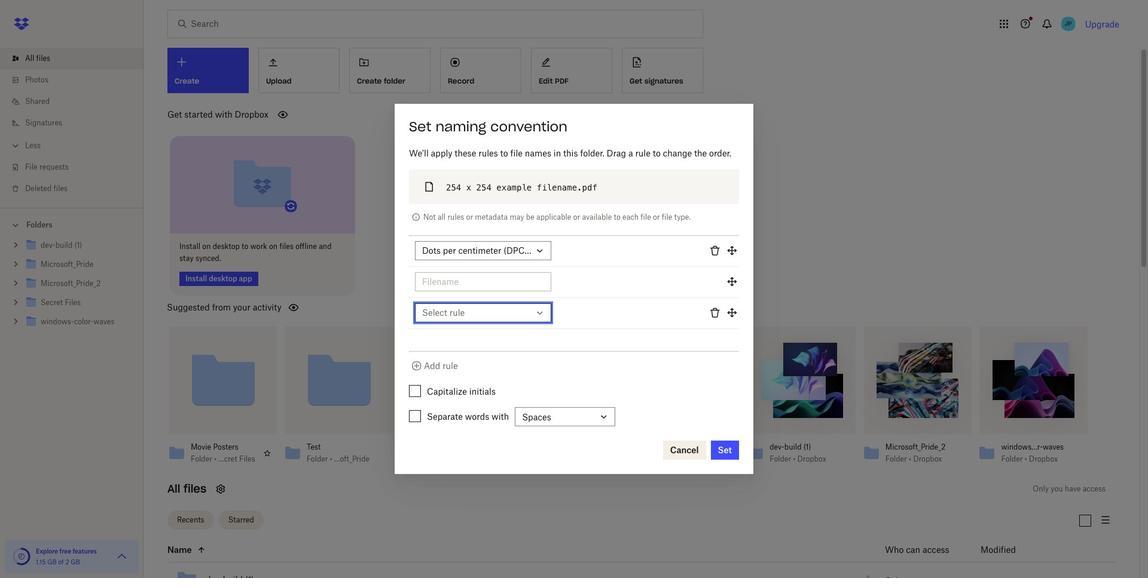 Task type: vqa. For each thing, say whether or not it's contained in the screenshot.
"152%" at top
no



Task type: describe. For each thing, give the bounding box(es) containing it.
spaces
[[522, 412, 551, 422]]

1 horizontal spatial rules
[[479, 148, 498, 158]]

0 horizontal spatial file
[[511, 148, 523, 158]]

0 vertical spatial access
[[1083, 485, 1106, 494]]

with for started
[[215, 109, 233, 120]]

change
[[663, 148, 692, 158]]

Filename text field
[[422, 276, 544, 289]]

all
[[438, 213, 446, 222]]

files up recents
[[184, 482, 207, 496]]

windows…r-
[[1002, 443, 1043, 452]]

dots per centimeter (dpcm) button
[[409, 237, 739, 268]]

cancel
[[670, 446, 699, 456]]

we'll
[[409, 148, 429, 158]]

microsoft_pride_2 button
[[886, 443, 950, 453]]

shared
[[25, 97, 50, 106]]

3 or from the left
[[653, 213, 660, 222]]

folder • dropbox button for microsoft_pride
[[654, 455, 719, 464]]

modified
[[981, 546, 1016, 556]]

• inside the movie posters folder • …cret files
[[214, 455, 217, 464]]

1 horizontal spatial file
[[641, 213, 651, 222]]

waves
[[1043, 443, 1064, 452]]

separate
[[427, 412, 463, 422]]

access inside table
[[923, 546, 950, 556]]

free
[[60, 548, 71, 556]]

install on desktop to work on files offline and stay synced.
[[179, 242, 332, 263]]

folder • …oft_pride button
[[307, 455, 371, 464]]

select rule
[[422, 308, 465, 318]]

test folder • …oft_pride
[[307, 443, 370, 464]]

1 or from the left
[[466, 213, 473, 222]]

all files inside list item
[[25, 54, 50, 63]]

naming
[[436, 118, 486, 135]]

all inside list item
[[25, 54, 34, 63]]

the
[[694, 148, 707, 158]]

0 vertical spatial rule
[[635, 148, 651, 158]]

2 on from the left
[[269, 242, 278, 251]]

select
[[422, 308, 447, 318]]

only
[[1033, 485, 1049, 494]]

record button
[[440, 48, 522, 93]]

microsoft_pride_2 folder • dropbox
[[886, 443, 946, 464]]

be
[[526, 213, 535, 222]]

dropbox for microsoft_pride_2 folder • dropbox
[[913, 455, 942, 464]]

photos
[[25, 75, 48, 84]]

shared link
[[10, 91, 144, 112]]

files inside install on desktop to work on files offline and stay synced.
[[280, 242, 294, 251]]

convention
[[491, 118, 568, 135]]

and
[[319, 242, 332, 251]]

set naming convention
[[409, 118, 568, 135]]

create folder
[[357, 76, 406, 85]]

file requests
[[25, 163, 69, 172]]

less
[[25, 141, 41, 150]]

have
[[1065, 485, 1081, 494]]

name
[[167, 546, 192, 556]]

folders button
[[0, 216, 144, 234]]

1 254 from the left
[[446, 183, 461, 193]]

starred
[[228, 516, 254, 525]]

stay
[[179, 254, 194, 263]]

signatures
[[645, 76, 683, 85]]

deleted
[[25, 184, 52, 193]]

Select rule button
[[415, 304, 551, 323]]

features
[[73, 548, 97, 556]]

name dev-build (1), modified 12/5/2023 2:18 pm, element
[[167, 563, 1116, 579]]

separate words with
[[427, 412, 509, 422]]

dev-build (1) folder • dropbox
[[770, 443, 826, 464]]

create
[[357, 76, 382, 85]]

only you have access
[[1033, 485, 1106, 494]]

folder inside microsoft_pride folder • dropbox
[[654, 455, 676, 464]]

microsoft_pride_2
[[886, 443, 946, 452]]

in
[[554, 148, 561, 158]]

desktop
[[213, 242, 240, 251]]

this
[[563, 148, 578, 158]]

your
[[233, 302, 251, 313]]

test button
[[307, 443, 371, 453]]

all files list item
[[0, 48, 144, 69]]

add to starred image
[[861, 574, 876, 579]]

with for words
[[492, 412, 509, 422]]

windows…r-waves button
[[1002, 443, 1066, 453]]

photos link
[[10, 69, 144, 91]]

recents
[[177, 516, 204, 525]]

movie posters folder • …cret files
[[191, 443, 255, 464]]

build
[[785, 443, 802, 452]]

• inside the dev-build (1) folder • dropbox
[[793, 455, 796, 464]]

folder inside test folder • …oft_pride
[[307, 455, 328, 464]]

edit pdf
[[539, 76, 569, 85]]

dropbox inside the dev-build (1) folder • dropbox
[[798, 455, 826, 464]]

each
[[623, 213, 639, 222]]

• inside test folder • …oft_pride
[[330, 455, 332, 464]]

test
[[307, 443, 321, 452]]

files
[[239, 455, 255, 464]]

1 gb from the left
[[47, 559, 57, 566]]

folder • …cret files button
[[191, 455, 255, 464]]

starred button
[[219, 511, 264, 531]]

dots per centimeter (dpcm)
[[422, 246, 536, 256]]

cancel button
[[663, 442, 706, 461]]

less image
[[10, 140, 22, 152]]

all files link
[[10, 48, 144, 69]]

record
[[448, 76, 475, 85]]

requests
[[39, 163, 69, 172]]

per
[[443, 246, 456, 256]]

2 or from the left
[[573, 213, 580, 222]]

files inside list item
[[36, 54, 50, 63]]

upgrade link
[[1085, 19, 1120, 29]]



Task type: locate. For each thing, give the bounding box(es) containing it.
rule right add at the bottom
[[443, 361, 458, 372]]

windows…r-waves folder • dropbox
[[1002, 443, 1064, 464]]

recents button
[[167, 511, 214, 531]]

deleted files link
[[10, 178, 144, 200]]

set button
[[711, 442, 739, 461]]

0 horizontal spatial all files
[[25, 54, 50, 63]]

0 vertical spatial get
[[630, 76, 642, 85]]

explore
[[36, 548, 58, 556]]

folder.
[[580, 148, 605, 158]]

gb right the 2 at left bottom
[[71, 559, 80, 566]]

name button
[[167, 544, 856, 558]]

0 horizontal spatial set
[[409, 118, 431, 135]]

names
[[525, 148, 551, 158]]

folder down microsoft_pride_2
[[886, 455, 907, 464]]

offline
[[296, 242, 317, 251]]

• inside microsoft_pride_2 folder • dropbox
[[909, 455, 912, 464]]

to left each
[[614, 213, 621, 222]]

0 vertical spatial all
[[25, 54, 34, 63]]

get signatures
[[630, 76, 683, 85]]

3 folder • dropbox button from the left
[[886, 455, 950, 464]]

work
[[250, 242, 267, 251]]

5 folder from the left
[[886, 455, 907, 464]]

1 horizontal spatial or
[[573, 213, 580, 222]]

or left available
[[573, 213, 580, 222]]

0 vertical spatial rules
[[479, 148, 498, 158]]

1 horizontal spatial all files
[[167, 482, 207, 496]]

rules
[[479, 148, 498, 158], [448, 213, 464, 222]]

…oft_pride
[[334, 455, 370, 464]]

254 left x on the top left of page
[[446, 183, 461, 193]]

apply
[[431, 148, 453, 158]]

suggested
[[167, 302, 210, 313]]

folder
[[384, 76, 406, 85]]

get for get signatures
[[630, 76, 642, 85]]

list containing all files
[[0, 41, 144, 208]]

with
[[215, 109, 233, 120], [492, 412, 509, 422]]

1 vertical spatial rules
[[448, 213, 464, 222]]

1 vertical spatial rule
[[450, 308, 465, 318]]

file right each
[[641, 213, 651, 222]]

folders
[[26, 221, 52, 230]]

folder • dropbox button
[[654, 455, 719, 464], [770, 455, 835, 464], [886, 455, 950, 464], [1002, 455, 1066, 464]]

order.
[[709, 148, 732, 158]]

2 vertical spatial rule
[[443, 361, 458, 372]]

2 horizontal spatial file
[[662, 213, 672, 222]]

get inside button
[[630, 76, 642, 85]]

folder • dropbox button for dev-
[[770, 455, 835, 464]]

from
[[212, 302, 231, 313]]

folder • dropbox button down windows…r-waves button
[[1002, 455, 1066, 464]]

2 folder from the left
[[307, 455, 328, 464]]

1 horizontal spatial on
[[269, 242, 278, 251]]

2 horizontal spatial or
[[653, 213, 660, 222]]

folder • dropbox button for microsoft_pride_2
[[886, 455, 950, 464]]

list
[[0, 41, 144, 208]]

…cret
[[219, 455, 237, 464]]

• down microsoft_pride
[[678, 455, 680, 464]]

1 horizontal spatial 254
[[476, 183, 492, 193]]

dropbox inside microsoft_pride_2 folder • dropbox
[[913, 455, 942, 464]]

dropbox for get started with dropbox
[[235, 109, 268, 120]]

1 • from the left
[[214, 455, 217, 464]]

gb left of
[[47, 559, 57, 566]]

get for get started with dropbox
[[167, 109, 182, 120]]

centimeter
[[458, 246, 501, 256]]

not all rules or metadata may be applicable or available to each file or file type.
[[423, 213, 691, 222]]

6 • from the left
[[1025, 455, 1027, 464]]

get left signatures
[[630, 76, 642, 85]]

on up synced.
[[202, 242, 211, 251]]

• left the …cret
[[214, 455, 217, 464]]

1 horizontal spatial access
[[1083, 485, 1106, 494]]

words
[[465, 412, 489, 422]]

1 horizontal spatial get
[[630, 76, 642, 85]]

a
[[629, 148, 633, 158]]

1 vertical spatial get
[[167, 109, 182, 120]]

modified button
[[981, 544, 1047, 558]]

1 horizontal spatial gb
[[71, 559, 80, 566]]

folder inside the movie posters folder • …cret files
[[191, 455, 212, 464]]

not
[[423, 213, 436, 222]]

all files
[[25, 54, 50, 63], [167, 482, 207, 496]]

dropbox for microsoft_pride folder • dropbox
[[682, 455, 711, 464]]

0 vertical spatial all files
[[25, 54, 50, 63]]

1 horizontal spatial with
[[492, 412, 509, 422]]

dev-build (1) button
[[770, 443, 835, 453]]

rule right 'a'
[[635, 148, 651, 158]]

filename.pdf
[[537, 183, 597, 193]]

0 horizontal spatial with
[[215, 109, 233, 120]]

1 horizontal spatial all
[[167, 482, 180, 496]]

0 horizontal spatial access
[[923, 546, 950, 556]]

set right cancel
[[718, 446, 732, 456]]

rule for select rule
[[450, 308, 465, 318]]

started
[[184, 109, 213, 120]]

dropbox inside microsoft_pride folder • dropbox
[[682, 455, 711, 464]]

may
[[510, 213, 524, 222]]

access right 'have'
[[1083, 485, 1106, 494]]

0 vertical spatial set
[[409, 118, 431, 135]]

1 on from the left
[[202, 242, 211, 251]]

microsoft_pride folder • dropbox
[[654, 443, 711, 464]]

2 254 from the left
[[476, 183, 492, 193]]

rules right the these
[[479, 148, 498, 158]]

rule inside button
[[450, 308, 465, 318]]

4 • from the left
[[793, 455, 796, 464]]

applicable
[[537, 213, 571, 222]]

files up photos
[[36, 54, 50, 63]]

set for set
[[718, 446, 732, 456]]

1 vertical spatial all
[[167, 482, 180, 496]]

folder • dropbox button down dev-build (1) button
[[770, 455, 835, 464]]

(1)
[[804, 443, 811, 452]]

table containing name
[[151, 539, 1116, 579]]

with inside "set naming convention" dialog
[[492, 412, 509, 422]]

group
[[0, 234, 144, 341]]

initials
[[469, 387, 496, 397]]

table
[[151, 539, 1116, 579]]

set for set naming convention
[[409, 118, 431, 135]]

3 folder from the left
[[654, 455, 676, 464]]

signatures
[[25, 118, 62, 127]]

rule for add rule
[[443, 361, 458, 372]]

2
[[65, 559, 69, 566]]

Dots per centimeter (DPCM) button
[[415, 242, 551, 261]]

file
[[25, 163, 37, 172]]

install
[[179, 242, 200, 251]]

2 folder • dropbox button from the left
[[770, 455, 835, 464]]

edit pdf button
[[531, 48, 612, 93]]

0 horizontal spatial get
[[167, 109, 182, 120]]

6 folder from the left
[[1002, 455, 1023, 464]]

folder
[[191, 455, 212, 464], [307, 455, 328, 464], [654, 455, 676, 464], [770, 455, 791, 464], [886, 455, 907, 464], [1002, 455, 1023, 464]]

files left offline
[[280, 242, 294, 251]]

all files up recents
[[167, 482, 207, 496]]

synced.
[[196, 254, 221, 263]]

microsoft_pride
[[654, 443, 707, 452]]

•
[[214, 455, 217, 464], [330, 455, 332, 464], [678, 455, 680, 464], [793, 455, 796, 464], [909, 455, 912, 464], [1025, 455, 1027, 464]]

• inside microsoft_pride folder • dropbox
[[678, 455, 680, 464]]

create folder button
[[349, 48, 431, 93]]

folder inside microsoft_pride_2 folder • dropbox
[[886, 455, 907, 464]]

3 • from the left
[[678, 455, 680, 464]]

add
[[424, 361, 440, 372]]

folder inside windows…r-waves folder • dropbox
[[1002, 455, 1023, 464]]

folder inside the dev-build (1) folder • dropbox
[[770, 455, 791, 464]]

these
[[455, 148, 476, 158]]

0 horizontal spatial on
[[202, 242, 211, 251]]

set up we'll on the top left of the page
[[409, 118, 431, 135]]

or right each
[[653, 213, 660, 222]]

folder down movie
[[191, 455, 212, 464]]

all up recents
[[167, 482, 180, 496]]

• down build
[[793, 455, 796, 464]]

1 vertical spatial access
[[923, 546, 950, 556]]

set naming convention dialog
[[395, 104, 754, 475]]

4 folder • dropbox button from the left
[[1002, 455, 1066, 464]]

1 horizontal spatial set
[[718, 446, 732, 456]]

explore free features 1.15 gb of 2 gb
[[36, 548, 97, 566]]

1 folder • dropbox button from the left
[[654, 455, 719, 464]]

254
[[446, 183, 461, 193], [476, 183, 492, 193]]

• down 'windows…r-'
[[1025, 455, 1027, 464]]

to left work
[[242, 242, 248, 251]]

folder down dev-
[[770, 455, 791, 464]]

dropbox image
[[10, 12, 33, 36]]

0 horizontal spatial or
[[466, 213, 473, 222]]

activity
[[253, 302, 282, 313]]

folder • dropbox button down microsoft_pride button
[[654, 455, 719, 464]]

dropbox inside windows…r-waves folder • dropbox
[[1029, 455, 1058, 464]]

0 vertical spatial with
[[215, 109, 233, 120]]

2 • from the left
[[330, 455, 332, 464]]

1 vertical spatial with
[[492, 412, 509, 422]]

gb
[[47, 559, 57, 566], [71, 559, 80, 566]]

capitalize initials
[[427, 387, 496, 397]]

1 vertical spatial all files
[[167, 482, 207, 496]]

• down microsoft_pride_2
[[909, 455, 912, 464]]

can
[[906, 546, 921, 556]]

1 folder from the left
[[191, 455, 212, 464]]

movie posters button
[[191, 443, 255, 453]]

set inside button
[[718, 446, 732, 456]]

0 horizontal spatial all
[[25, 54, 34, 63]]

we'll apply these rules to file names in this folder. drag a rule to change the order.
[[409, 148, 732, 158]]

rules right "all"
[[448, 213, 464, 222]]

with right started
[[215, 109, 233, 120]]

get left started
[[167, 109, 182, 120]]

2 gb from the left
[[71, 559, 80, 566]]

to down set naming convention
[[500, 148, 508, 158]]

• down test button
[[330, 455, 332, 464]]

dropbox right started
[[235, 109, 268, 120]]

add rule
[[424, 361, 458, 372]]

all up photos
[[25, 54, 34, 63]]

folder down test
[[307, 455, 328, 464]]

rule inside 'button'
[[443, 361, 458, 372]]

available
[[582, 213, 612, 222]]

(dpcm)
[[504, 246, 536, 256]]

folder down microsoft_pride
[[654, 455, 676, 464]]

0 horizontal spatial gb
[[47, 559, 57, 566]]

folder • dropbox button for windows…r-
[[1002, 455, 1066, 464]]

dropbox down microsoft_pride_2 button
[[913, 455, 942, 464]]

4 folder from the left
[[770, 455, 791, 464]]

with right words on the left of the page
[[492, 412, 509, 422]]

file left the names
[[511, 148, 523, 158]]

microsoft_pride button
[[654, 443, 719, 453]]

access right can
[[923, 546, 950, 556]]

you
[[1051, 485, 1063, 494]]

x
[[466, 183, 471, 193]]

all
[[25, 54, 34, 63], [167, 482, 180, 496]]

file
[[511, 148, 523, 158], [641, 213, 651, 222], [662, 213, 672, 222]]

pdf
[[555, 76, 569, 85]]

who can access
[[885, 546, 950, 556]]

posters
[[213, 443, 238, 452]]

file requests link
[[10, 157, 144, 178]]

dropbox down microsoft_pride button
[[682, 455, 711, 464]]

to left change
[[653, 148, 661, 158]]

folder • dropbox button down microsoft_pride_2 button
[[886, 455, 950, 464]]

5 • from the left
[[909, 455, 912, 464]]

all files up photos
[[25, 54, 50, 63]]

metadata
[[475, 213, 508, 222]]

254 right x on the top left of page
[[476, 183, 492, 193]]

0 horizontal spatial 254
[[446, 183, 461, 193]]

upgrade
[[1085, 19, 1120, 29]]

quota usage element
[[12, 548, 31, 567]]

select rule button
[[409, 299, 739, 330]]

on right work
[[269, 242, 278, 251]]

files right deleted
[[54, 184, 68, 193]]

Spaces button
[[515, 408, 616, 427]]

or left metadata
[[466, 213, 473, 222]]

folder down 'windows…r-'
[[1002, 455, 1023, 464]]

capitalize
[[427, 387, 467, 397]]

1 vertical spatial set
[[718, 446, 732, 456]]

rule right select at the left bottom
[[450, 308, 465, 318]]

• inside windows…r-waves folder • dropbox
[[1025, 455, 1027, 464]]

0 horizontal spatial rules
[[448, 213, 464, 222]]

add rule button
[[410, 360, 458, 374]]

of
[[58, 559, 64, 566]]

dropbox down windows…r-waves button
[[1029, 455, 1058, 464]]

file left type.
[[662, 213, 672, 222]]

dropbox down "(1)"
[[798, 455, 826, 464]]

to inside install on desktop to work on files offline and stay synced.
[[242, 242, 248, 251]]



